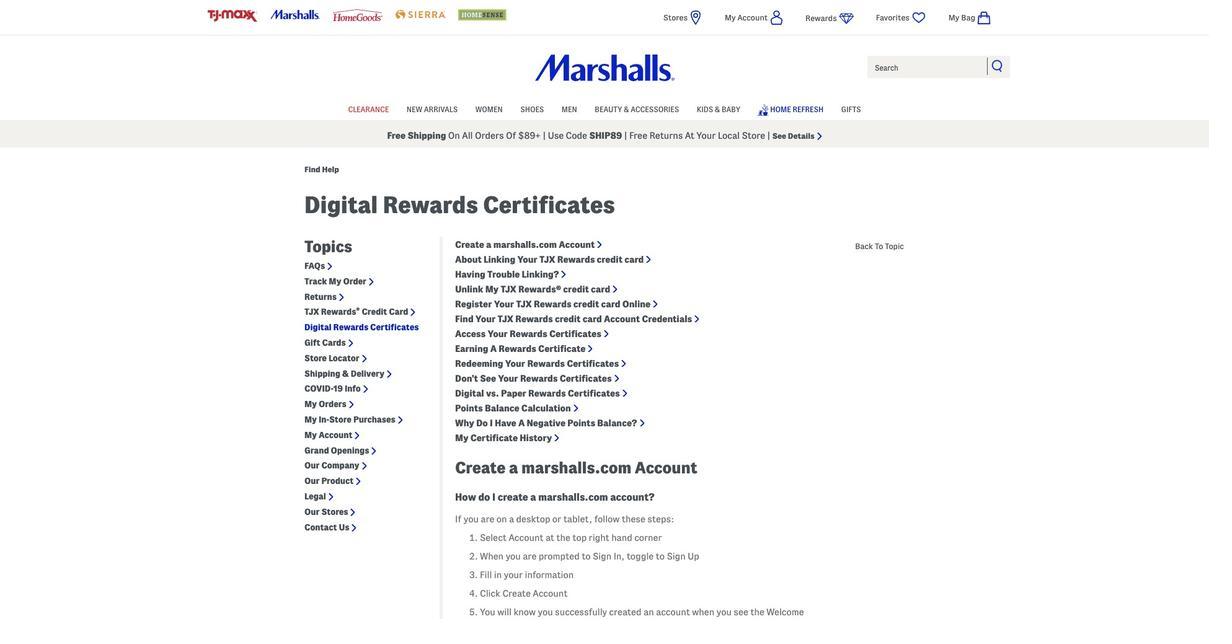 Task type: vqa. For each thing, say whether or not it's contained in the screenshot.
know
yes



Task type: locate. For each thing, give the bounding box(es) containing it.
0 vertical spatial marshalls.com
[[494, 240, 557, 250]]

2 vertical spatial our
[[305, 507, 320, 517]]

0 vertical spatial the
[[557, 533, 571, 543]]

a up redeeming
[[490, 344, 497, 354]]

1 vertical spatial certificate
[[471, 433, 518, 443]]

my left "bag" on the right top of page
[[949, 13, 960, 22]]

0 horizontal spatial shipping
[[305, 369, 340, 379]]

1 vertical spatial store
[[329, 415, 352, 425]]

site search search field
[[867, 55, 1012, 79]]

1 vertical spatial my account link
[[305, 430, 352, 441]]

shipping inside 'topics faqs track my order returns tjx rewards ® credit card digital rewards certificates gift cards store locator shipping & delivery covid-19 info my orders my in-store purchases my account grand openings our company our product legal our stores contact us'
[[305, 369, 340, 379]]

balance
[[485, 404, 520, 414]]

see up vs.
[[480, 374, 496, 384]]

find up the 'access' in the bottom left of the page
[[455, 314, 474, 324]]

an
[[644, 608, 654, 618]]

returns left at
[[650, 131, 683, 141]]

create for create a marshalls.com account about linking your tjx rewards credit card having trouble linking? unlink my tjx rewards® credit card register your tjx rewards credit card online find your tjx rewards credit card account credentials access your rewards certificates earning a rewards certificate redeeming your rewards certificates don't see your rewards certificates digital vs. paper rewards certificates points balance calculation why do i have a negative points balance? my certificate history
[[455, 240, 484, 250]]

& inside kids & baby link
[[715, 105, 720, 113]]

our down grand
[[305, 461, 320, 471]]

create
[[455, 240, 484, 250], [455, 459, 506, 477], [503, 589, 531, 599]]

covid-
[[305, 384, 334, 394]]

| right "ship89" in the top of the page
[[625, 131, 627, 141]]

access your rewards certificates link
[[455, 329, 602, 339]]

in,
[[614, 552, 625, 562]]

0 horizontal spatial returns
[[305, 292, 337, 302]]

1 vertical spatial points
[[568, 418, 596, 428]]

rewards link
[[806, 11, 854, 26]]

you right the know
[[538, 608, 553, 618]]

0 vertical spatial store
[[305, 353, 327, 363]]

you
[[464, 515, 479, 525], [506, 552, 521, 562], [538, 608, 553, 618], [717, 608, 732, 618]]

orders inside 'topics faqs track my order returns tjx rewards ® credit card digital rewards certificates gift cards store locator shipping & delivery covid-19 info my orders my in-store purchases my account grand openings our company our product legal our stores contact us'
[[319, 400, 346, 409]]

& down locator
[[342, 369, 349, 379]]

card left online
[[601, 299, 621, 309]]

the
[[557, 533, 571, 543], [751, 608, 765, 618]]

to right toggle
[[656, 552, 665, 562]]

credit up find your tjx rewards credit card account credentials link
[[574, 299, 599, 309]]

1 horizontal spatial find
[[455, 314, 474, 324]]

your
[[504, 570, 523, 580]]

0 vertical spatial stores
[[664, 13, 688, 22]]

account inside 'topics faqs track my order returns tjx rewards ® credit card digital rewards certificates gift cards store locator shipping & delivery covid-19 info my orders my in-store purchases my account grand openings our company our product legal our stores contact us'
[[319, 430, 352, 440]]

0 horizontal spatial points
[[455, 404, 483, 414]]

0 vertical spatial shipping
[[408, 131, 446, 141]]

create for create a marshalls.com account
[[455, 459, 506, 477]]

you left see
[[717, 608, 732, 618]]

tjx down unlink my tjx rewards® credit card link
[[516, 299, 532, 309]]

follow
[[595, 515, 620, 525]]

why
[[455, 418, 474, 428]]

toggle
[[627, 552, 654, 562]]

about
[[455, 255, 482, 265]]

i right "do"
[[492, 492, 496, 503]]

a right have
[[518, 418, 525, 428]]

digital rewards certificates main content
[[0, 157, 1210, 620]]

desktop
[[516, 515, 550, 525]]

banner
[[0, 0, 1210, 148]]

1 vertical spatial our
[[305, 476, 320, 486]]

& right beauty on the top of the page
[[624, 105, 629, 113]]

1 vertical spatial i
[[492, 492, 496, 503]]

have
[[495, 418, 516, 428]]

my right stores link
[[725, 13, 736, 22]]

bag
[[962, 13, 976, 22]]

create up "do"
[[455, 459, 506, 477]]

1 horizontal spatial to
[[656, 552, 665, 562]]

marquee
[[0, 123, 1210, 148]]

marshalls.com for create a marshalls.com account
[[522, 459, 632, 477]]

0 vertical spatial are
[[481, 515, 495, 525]]

delivery
[[351, 369, 385, 379]]

None submit
[[992, 60, 1004, 72]]

see
[[773, 131, 787, 140], [480, 374, 496, 384]]

& inside 'topics faqs track my order returns tjx rewards ® credit card digital rewards certificates gift cards store locator shipping & delivery covid-19 info my orders my in-store purchases my account grand openings our company our product legal our stores contact us'
[[342, 369, 349, 379]]

sign left the 'up' at the bottom
[[667, 552, 686, 562]]

create down your
[[503, 589, 531, 599]]

account
[[656, 608, 690, 618]]

card up find your tjx rewards credit card account credentials link
[[591, 284, 610, 294]]

1 horizontal spatial store
[[329, 415, 352, 425]]

store down my orders link
[[329, 415, 352, 425]]

free down clearance
[[387, 131, 406, 141]]

new
[[407, 105, 423, 113]]

digital up gift at bottom
[[305, 323, 332, 333]]

1 vertical spatial find
[[455, 314, 474, 324]]

marshalls.com up tablet,
[[538, 492, 608, 503]]

favorites
[[876, 13, 910, 22]]

& for beauty
[[624, 105, 629, 113]]

a
[[486, 240, 492, 250], [509, 459, 518, 477], [531, 492, 536, 503], [509, 515, 514, 525]]

rewards
[[806, 14, 837, 22], [383, 192, 478, 218], [558, 255, 595, 265], [534, 299, 572, 309], [321, 307, 356, 317], [516, 314, 553, 324], [333, 323, 369, 333], [510, 329, 548, 339], [499, 344, 536, 354], [527, 359, 565, 369], [520, 374, 558, 384], [528, 389, 566, 399]]

0 vertical spatial i
[[490, 418, 493, 428]]

digital rewards certificates link
[[305, 323, 419, 333]]

order
[[343, 277, 367, 286]]

my up grand
[[305, 430, 317, 440]]

1 vertical spatial the
[[751, 608, 765, 618]]

my left in-
[[305, 415, 317, 425]]

a up "linking"
[[486, 240, 492, 250]]

access
[[455, 329, 486, 339]]

our down "legal" "link"
[[305, 507, 320, 517]]

1 vertical spatial returns
[[305, 292, 337, 302]]

register
[[455, 299, 492, 309]]

1 horizontal spatial a
[[518, 418, 525, 428]]

paper
[[501, 389, 526, 399]]

0 horizontal spatial are
[[481, 515, 495, 525]]

1 our from the top
[[305, 461, 320, 471]]

marshalls.com up about linking your tjx rewards credit card link
[[494, 240, 557, 250]]

1 vertical spatial a
[[518, 418, 525, 428]]

the right see
[[751, 608, 765, 618]]

your right at
[[697, 131, 716, 141]]

rewards®
[[519, 284, 561, 294]]

shipping up covid-
[[305, 369, 340, 379]]

card down register your tjx rewards credit card online link
[[583, 314, 602, 324]]

store locator link
[[305, 353, 360, 364]]

i right do
[[490, 418, 493, 428]]

stores inside 'topics faqs track my order returns tjx rewards ® credit card digital rewards certificates gift cards store locator shipping & delivery covid-19 info my orders my in-store purchases my account grand openings our company our product legal our stores contact us'
[[322, 507, 348, 517]]

women
[[476, 105, 503, 113]]

see inside free shipping on all orders of $89+ | use code ship89 | free returns at your local store | see details
[[773, 131, 787, 140]]

marshalls.com inside create a marshalls.com account about linking your tjx rewards credit card having trouble linking? unlink my tjx rewards® credit card register your tjx rewards credit card online find your tjx rewards credit card account credentials access your rewards certificates earning a rewards certificate redeeming your rewards certificates don't see your rewards certificates digital vs. paper rewards certificates points balance calculation why do i have a negative points balance? my certificate history
[[494, 240, 557, 250]]

0 vertical spatial our
[[305, 461, 320, 471]]

certificate up redeeming your rewards certificates link
[[538, 344, 586, 354]]

home refresh link
[[757, 98, 824, 120]]

digital down help
[[305, 192, 378, 218]]

0 horizontal spatial free
[[387, 131, 406, 141]]

our product link
[[305, 476, 354, 487]]

0 vertical spatial my account link
[[725, 10, 783, 25]]

1 vertical spatial are
[[523, 552, 537, 562]]

2 vertical spatial create
[[503, 589, 531, 599]]

shipping down the new arrivals
[[408, 131, 446, 141]]

create a marshalls.com account link
[[455, 240, 595, 250]]

0 vertical spatial returns
[[650, 131, 683, 141]]

sign
[[593, 552, 612, 562], [667, 552, 686, 562]]

1 horizontal spatial sign
[[667, 552, 686, 562]]

your up earning a rewards certificate link at left bottom
[[488, 329, 508, 339]]

digital down the don't
[[455, 389, 484, 399]]

up
[[688, 552, 699, 562]]

click
[[480, 589, 501, 599]]

0 horizontal spatial see
[[480, 374, 496, 384]]

1 vertical spatial digital
[[305, 323, 332, 333]]

1 horizontal spatial are
[[523, 552, 537, 562]]

create up about
[[455, 240, 484, 250]]

0 horizontal spatial store
[[305, 353, 327, 363]]

®
[[356, 307, 360, 314]]

1 to from the left
[[582, 552, 591, 562]]

& inside beauty & accessories link
[[624, 105, 629, 113]]

credit up register your tjx rewards credit card online link
[[563, 284, 589, 294]]

tjx down the returns link
[[305, 307, 319, 317]]

us
[[339, 523, 349, 533]]

card
[[625, 255, 644, 265], [591, 284, 610, 294], [601, 299, 621, 309], [583, 314, 602, 324]]

men
[[562, 105, 577, 113]]

women link
[[476, 99, 503, 118]]

2 free from the left
[[630, 131, 648, 141]]

free down the beauty & accessories
[[630, 131, 648, 141]]

my down why
[[455, 433, 469, 443]]

right
[[589, 533, 610, 543]]

about linking your tjx rewards credit card link
[[455, 255, 644, 265]]

kids & baby
[[697, 105, 741, 113]]

0 vertical spatial a
[[490, 344, 497, 354]]

tjx
[[540, 255, 556, 265], [501, 284, 517, 294], [516, 299, 532, 309], [305, 307, 319, 317], [498, 314, 514, 324]]

the right at
[[557, 533, 571, 543]]

$89+
[[518, 131, 541, 141]]

orders
[[475, 131, 504, 141], [319, 400, 346, 409]]

know
[[514, 608, 536, 618]]

points balance calculation link
[[455, 404, 571, 414]]

do
[[479, 492, 490, 503]]

menu bar
[[208, 98, 1002, 120]]

0 vertical spatial create
[[455, 240, 484, 250]]

tablet,
[[564, 515, 592, 525]]

legal link
[[305, 492, 326, 502]]

0 vertical spatial orders
[[475, 131, 504, 141]]

digital inside 'topics faqs track my order returns tjx rewards ® credit card digital rewards certificates gift cards store locator shipping & delivery covid-19 info my orders my in-store purchases my account grand openings our company our product legal our stores contact us'
[[305, 323, 332, 333]]

0 vertical spatial digital
[[305, 192, 378, 218]]

orders down covid-19 info 'link'
[[319, 400, 346, 409]]

free
[[387, 131, 406, 141], [630, 131, 648, 141]]

store down gift at bottom
[[305, 353, 327, 363]]

credit up online
[[597, 255, 623, 265]]

& right kids
[[715, 105, 720, 113]]

0 horizontal spatial find
[[305, 165, 320, 174]]

when
[[480, 552, 504, 562]]

points up why
[[455, 404, 483, 414]]

fill in your information
[[480, 570, 574, 580]]

shipping & delivery link
[[305, 369, 385, 379]]

certificate down have
[[471, 433, 518, 443]]

returns down the track
[[305, 292, 337, 302]]

these
[[622, 515, 646, 525]]

1 horizontal spatial the
[[751, 608, 765, 618]]

our stores link
[[305, 507, 348, 518]]

0 horizontal spatial to
[[582, 552, 591, 562]]

2 horizontal spatial &
[[715, 105, 720, 113]]

find help link
[[305, 164, 339, 174]]

0 vertical spatial see
[[773, 131, 787, 140]]

1 horizontal spatial certificate
[[538, 344, 586, 354]]

1 vertical spatial shipping
[[305, 369, 340, 379]]

1 horizontal spatial see
[[773, 131, 787, 140]]

i inside create a marshalls.com account about linking your tjx rewards credit card having trouble linking? unlink my tjx rewards® credit card register your tjx rewards credit card online find your tjx rewards credit card account credentials access your rewards certificates earning a rewards certificate redeeming your rewards certificates don't see your rewards certificates digital vs. paper rewards certificates points balance calculation why do i have a negative points balance? my certificate history
[[490, 418, 493, 428]]

1 vertical spatial orders
[[319, 400, 346, 409]]

points
[[455, 404, 483, 414], [568, 418, 596, 428]]

1 horizontal spatial stores
[[664, 13, 688, 22]]

points right negative
[[568, 418, 596, 428]]

0 vertical spatial find
[[305, 165, 320, 174]]

accessories
[[631, 105, 679, 113]]

earning a rewards certificate link
[[455, 344, 586, 354]]

faqs link
[[305, 261, 325, 272]]

hand
[[612, 533, 633, 543]]

my orders link
[[305, 400, 346, 410]]

0 horizontal spatial |
[[543, 131, 546, 141]]

your down create a marshalls.com account link on the top of page
[[518, 255, 538, 265]]

a right create at the bottom
[[531, 492, 536, 503]]

topics faqs track my order returns tjx rewards ® credit card digital rewards certificates gift cards store locator shipping & delivery covid-19 info my orders my in-store purchases my account grand openings our company our product legal our stores contact us
[[305, 238, 419, 533]]

certificates inside 'topics faqs track my order returns tjx rewards ® credit card digital rewards certificates gift cards store locator shipping & delivery covid-19 info my orders my in-store purchases my account grand openings our company our product legal our stores contact us'
[[370, 323, 419, 333]]

1 vertical spatial marshalls.com
[[522, 459, 632, 477]]

will
[[498, 608, 512, 618]]

1 horizontal spatial &
[[624, 105, 629, 113]]

my certificate history link
[[455, 433, 552, 443]]

if you are on a desktop or tablet, follow these steps:
[[455, 515, 674, 525]]

tjx up linking?
[[540, 255, 556, 265]]

1 vertical spatial stores
[[322, 507, 348, 517]]

orders left of at the top of page
[[475, 131, 504, 141]]

0 horizontal spatial sign
[[593, 552, 612, 562]]

select
[[480, 533, 507, 543]]

gifts link
[[842, 99, 861, 118]]

find left help
[[305, 165, 320, 174]]

0 horizontal spatial orders
[[319, 400, 346, 409]]

credit
[[597, 255, 623, 265], [563, 284, 589, 294], [574, 299, 599, 309], [555, 314, 581, 324]]

see inside create a marshalls.com account about linking your tjx rewards credit card having trouble linking? unlink my tjx rewards® credit card register your tjx rewards credit card online find your tjx rewards credit card account credentials access your rewards certificates earning a rewards certificate redeeming your rewards certificates don't see your rewards certificates digital vs. paper rewards certificates points balance calculation why do i have a negative points balance? my certificate history
[[480, 374, 496, 384]]

0 horizontal spatial stores
[[322, 507, 348, 517]]

stores link
[[664, 10, 703, 25]]

create inside create a marshalls.com account about linking your tjx rewards credit card having trouble linking? unlink my tjx rewards® credit card register your tjx rewards credit card online find your tjx rewards credit card account credentials access your rewards certificates earning a rewards certificate redeeming your rewards certificates don't see your rewards certificates digital vs. paper rewards certificates points balance calculation why do i have a negative points balance? my certificate history
[[455, 240, 484, 250]]

Search text field
[[867, 55, 1012, 79]]

marshalls.com up how do i create a marshalls.com account?
[[522, 459, 632, 477]]

0 vertical spatial certificate
[[538, 344, 586, 354]]

why do i have a negative points balance? link
[[455, 418, 637, 428]]

1 vertical spatial create
[[455, 459, 506, 477]]

code
[[566, 131, 587, 141]]

our up legal
[[305, 476, 320, 486]]

are up fill in your information
[[523, 552, 537, 562]]

0 horizontal spatial &
[[342, 369, 349, 379]]

| left use
[[543, 131, 546, 141]]

are left on
[[481, 515, 495, 525]]

1 | from the left
[[543, 131, 546, 141]]

1 horizontal spatial free
[[630, 131, 648, 141]]

my bag link
[[949, 10, 1002, 25]]

prompted
[[539, 552, 580, 562]]

2 vertical spatial digital
[[455, 389, 484, 399]]

1 vertical spatial see
[[480, 374, 496, 384]]

to down top
[[582, 552, 591, 562]]

see left details
[[773, 131, 787, 140]]

clearance link
[[348, 99, 389, 118]]

my down covid-
[[305, 400, 317, 409]]

my down trouble
[[485, 284, 499, 294]]

1 horizontal spatial points
[[568, 418, 596, 428]]

a
[[490, 344, 497, 354], [518, 418, 525, 428]]

1 horizontal spatial |
[[625, 131, 627, 141]]

sign left in,
[[593, 552, 612, 562]]

information
[[525, 570, 574, 580]]

contact us link
[[305, 523, 349, 533]]



Task type: describe. For each thing, give the bounding box(es) containing it.
having trouble linking? link
[[455, 270, 559, 280]]

purchases
[[353, 415, 396, 425]]

how do i create a marshalls.com account?
[[455, 492, 655, 503]]

find inside 'link'
[[305, 165, 320, 174]]

gift cards link
[[305, 338, 346, 348]]

0 horizontal spatial my account link
[[305, 430, 352, 441]]

use
[[548, 131, 564, 141]]

our company link
[[305, 461, 360, 472]]

don't see your rewards certificates link
[[455, 374, 612, 384]]

or
[[553, 515, 562, 525]]

do
[[476, 418, 488, 428]]

beauty
[[595, 105, 622, 113]]

home refresh
[[771, 105, 824, 113]]

click create account
[[480, 589, 568, 599]]

all
[[462, 131, 473, 141]]

successfully
[[555, 608, 607, 618]]

in-
[[319, 415, 329, 425]]

linking?
[[522, 270, 559, 280]]

beauty & accessories
[[595, 105, 679, 113]]

balance?
[[598, 418, 637, 428]]

your up paper
[[498, 374, 518, 384]]

cards
[[322, 338, 346, 348]]

when you are prompted to sign in, toggle to sign up
[[480, 552, 699, 562]]

don't
[[455, 374, 478, 384]]

1 sign from the left
[[593, 552, 612, 562]]

credit down register your tjx rewards credit card online link
[[555, 314, 581, 324]]

linking
[[484, 255, 516, 265]]

1 horizontal spatial orders
[[475, 131, 504, 141]]

none submit inside site search search field
[[992, 60, 1004, 72]]

2 our from the top
[[305, 476, 320, 486]]

marshalls.com image
[[270, 10, 320, 19]]

history
[[520, 433, 552, 443]]

see
[[734, 608, 749, 618]]

a inside create a marshalls.com account about linking your tjx rewards credit card having trouble linking? unlink my tjx rewards® credit card register your tjx rewards credit card online find your tjx rewards credit card account credentials access your rewards certificates earning a rewards certificate redeeming your rewards certificates don't see your rewards certificates digital vs. paper rewards certificates points balance calculation why do i have a negative points balance? my certificate history
[[486, 240, 492, 250]]

to
[[875, 242, 883, 250]]

you
[[480, 608, 495, 618]]

legal
[[305, 492, 326, 502]]

digital inside create a marshalls.com account about linking your tjx rewards credit card having trouble linking? unlink my tjx rewards® credit card register your tjx rewards credit card online find your tjx rewards credit card account credentials access your rewards certificates earning a rewards certificate redeeming your rewards certificates don't see your rewards certificates digital vs. paper rewards certificates points balance calculation why do i have a negative points balance? my certificate history
[[455, 389, 484, 399]]

of
[[506, 131, 516, 141]]

created
[[609, 608, 642, 618]]

marshalls home image
[[535, 55, 675, 82]]

you up your
[[506, 552, 521, 562]]

1 horizontal spatial my account link
[[725, 10, 783, 25]]

covid-19 info link
[[305, 384, 361, 395]]

create a marshalls.com account
[[455, 459, 698, 477]]

the inside you will know you successfully created an account when you see the welcome
[[751, 608, 765, 618]]

marquee containing free shipping
[[0, 123, 1210, 148]]

unlink
[[455, 284, 483, 294]]

0 horizontal spatial certificate
[[471, 433, 518, 443]]

tjx up access your rewards certificates link
[[498, 314, 514, 324]]

are for prompted
[[523, 552, 537, 562]]

credit
[[362, 307, 387, 317]]

2 sign from the left
[[667, 552, 686, 562]]

0 vertical spatial points
[[455, 404, 483, 414]]

0 horizontal spatial the
[[557, 533, 571, 543]]

1 free from the left
[[387, 131, 406, 141]]

tjx inside 'topics faqs track my order returns tjx rewards ® credit card digital rewards certificates gift cards store locator shipping & delivery covid-19 info my orders my in-store purchases my account grand openings our company our product legal our stores contact us'
[[305, 307, 319, 317]]

find your tjx rewards credit card account credentials link
[[455, 314, 692, 324]]

shoes link
[[521, 99, 544, 118]]

locator
[[329, 353, 360, 363]]

menu bar containing clearance
[[208, 98, 1002, 120]]

my in-store purchases link
[[305, 415, 396, 425]]

sierra.com image
[[396, 10, 445, 19]]

favorites link
[[876, 10, 927, 25]]

your down trouble
[[494, 299, 514, 309]]

3 our from the top
[[305, 507, 320, 517]]

back to topic
[[856, 242, 904, 250]]

free shipping on all orders of $89+ | use code ship89 | free returns at your local store | see details
[[387, 131, 815, 141]]

your down earning a rewards certificate link at left bottom
[[505, 359, 526, 369]]

a up create at the bottom
[[509, 459, 518, 477]]

banner containing free shipping
[[0, 0, 1210, 148]]

on
[[448, 131, 460, 141]]

trouble
[[487, 270, 520, 280]]

homesense.com image
[[458, 9, 508, 20]]

unlink my tjx rewards® credit card link
[[455, 284, 610, 294]]

2 to from the left
[[656, 552, 665, 562]]

back
[[856, 242, 873, 250]]

help
[[322, 165, 339, 174]]

refresh
[[793, 105, 824, 113]]

product
[[322, 476, 354, 486]]

2 vertical spatial marshalls.com
[[538, 492, 608, 503]]

my account
[[725, 13, 768, 22]]

grand
[[305, 446, 329, 456]]

your down register
[[476, 314, 496, 324]]

store |
[[742, 131, 771, 141]]

having
[[455, 270, 486, 280]]

your inside marquee
[[697, 131, 716, 141]]

you right if
[[464, 515, 479, 525]]

create a marshalls.com account about linking your tjx rewards credit card having trouble linking? unlink my tjx rewards® credit card register your tjx rewards credit card online find your tjx rewards credit card account credentials access your rewards certificates earning a rewards certificate redeeming your rewards certificates don't see your rewards certificates digital vs. paper rewards certificates points balance calculation why do i have a negative points balance? my certificate history
[[455, 240, 692, 443]]

shoes
[[521, 105, 544, 113]]

& for kids
[[715, 105, 720, 113]]

my right the track
[[329, 277, 341, 286]]

account?
[[610, 492, 655, 503]]

steps:
[[648, 515, 674, 525]]

marshalls.com for create a marshalls.com account about linking your tjx rewards credit card having trouble linking? unlink my tjx rewards® credit card register your tjx rewards credit card online find your tjx rewards credit card account credentials access your rewards certificates earning a rewards certificate redeeming your rewards certificates don't see your rewards certificates digital vs. paper rewards certificates points balance calculation why do i have a negative points balance? my certificate history
[[494, 240, 557, 250]]

homegoods.com image
[[333, 9, 383, 21]]

at
[[685, 131, 695, 141]]

gift
[[305, 338, 320, 348]]

corner
[[635, 533, 662, 543]]

details
[[788, 131, 815, 140]]

1 horizontal spatial returns
[[650, 131, 683, 141]]

company
[[322, 461, 360, 471]]

1 horizontal spatial shipping
[[408, 131, 446, 141]]

redeeming your rewards certificates link
[[455, 359, 619, 369]]

tjmaxx.com image
[[208, 10, 257, 22]]

faqs
[[305, 261, 325, 271]]

men link
[[562, 99, 577, 118]]

card up online
[[625, 255, 644, 265]]

0 horizontal spatial a
[[490, 344, 497, 354]]

fill
[[480, 570, 492, 580]]

select account at the top right hand corner
[[480, 533, 662, 543]]

find help
[[305, 165, 339, 174]]

a right on
[[509, 515, 514, 525]]

local
[[718, 131, 740, 141]]

you will know you successfully created an account when you see the welcome
[[480, 608, 807, 620]]

grand openings link
[[305, 446, 369, 456]]

returns inside 'topics faqs track my order returns tjx rewards ® credit card digital rewards certificates gift cards store locator shipping & delivery covid-19 info my orders my in-store purchases my account grand openings our company our product legal our stores contact us'
[[305, 292, 337, 302]]

if
[[455, 515, 462, 525]]

find inside create a marshalls.com account about linking your tjx rewards credit card having trouble linking? unlink my tjx rewards® credit card register your tjx rewards credit card online find your tjx rewards credit card account credentials access your rewards certificates earning a rewards certificate redeeming your rewards certificates don't see your rewards certificates digital vs. paper rewards certificates points balance calculation why do i have a negative points balance? my certificate history
[[455, 314, 474, 324]]

create
[[498, 492, 528, 503]]

are for on
[[481, 515, 495, 525]]

2 | from the left
[[625, 131, 627, 141]]

tjx down having trouble linking? link
[[501, 284, 517, 294]]



